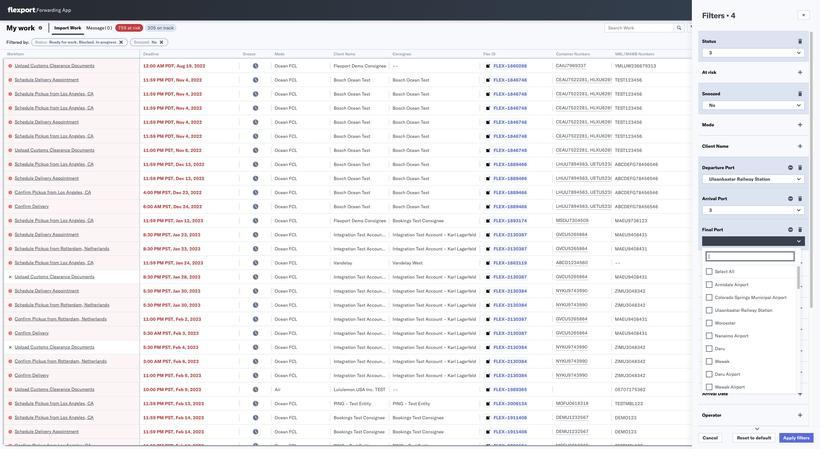 Task type: describe. For each thing, give the bounding box(es) containing it.
1 vertical spatial operator
[[702, 413, 722, 419]]

5:30 pm pst, feb 4, 2023
[[143, 345, 198, 351]]

confirm delivery link for 5:30
[[15, 330, 49, 337]]

pst, down 5:30 pm pst, feb 4, 2023
[[163, 359, 172, 365]]

pst, up 11:59 pm pst, feb 16, 2023
[[165, 430, 175, 435]]

apply filters button
[[780, 434, 814, 443]]

code)
[[702, 263, 718, 269]]

1 vertical spatial client
[[702, 144, 715, 149]]

dec up 6:00 am pst, dec 24, 2022
[[173, 190, 181, 196]]

19 ocean fcl from the top
[[275, 317, 297, 323]]

14 flex- from the top
[[494, 246, 508, 252]]

schedule delivery appointment button for 11:59 pm pst, dec 13, 2022
[[15, 175, 79, 182]]

6 schedule from the top
[[15, 161, 34, 167]]

2 hlxu8034992 from the top
[[624, 91, 656, 97]]

28,
[[181, 274, 188, 280]]

jan up the 28,
[[176, 260, 183, 266]]

schedule pickup from los angeles, ca for fourth schedule pickup from los angeles, ca link from the bottom
[[15, 218, 94, 223]]

2023 right 2, at the left of page
[[190, 317, 201, 323]]

import work button
[[52, 21, 84, 35]]

hlxu6269489, for eighth schedule pickup from los angeles, ca link from the bottom
[[590, 91, 623, 97]]

wewak for wewak
[[715, 359, 730, 365]]

maeu9408431 for confirm pickup from rotterdam, netherlands
[[615, 317, 648, 323]]

9 fcl from the top
[[289, 176, 297, 182]]

message (0)
[[86, 25, 113, 31]]

3 nyku9743990 from the top
[[556, 345, 588, 351]]

1 vertical spatial ulaanbaatar
[[715, 308, 740, 314]]

omkar for upload customs clearance documents
[[729, 63, 742, 69]]

(firms
[[722, 258, 739, 264]]

file
[[711, 25, 718, 31]]

airport right municipal
[[773, 295, 787, 301]]

jan down '11:59 pm pst, jan 12, 2023'
[[173, 232, 180, 238]]

lululemon usa inc. test
[[334, 387, 385, 393]]

os button
[[798, 3, 813, 18]]

2 flex- from the top
[[494, 77, 508, 83]]

6 11:59 from the top
[[143, 162, 156, 167]]

upload customs clearance documents link for 10:00
[[15, 387, 95, 393]]

4 schedule pickup from los angeles, ca link from the top
[[15, 161, 94, 167]]

pst, up 11:00 pm pst, feb 2, 2023
[[162, 303, 172, 308]]

upload customs clearance documents for 11:00
[[15, 147, 95, 153]]

1 vertical spatial ulaanbaatar railway station
[[715, 308, 773, 314]]

24 ocean fcl from the top
[[275, 401, 297, 407]]

demu1232567 for test 20 wi team assignment
[[556, 429, 589, 435]]

2 omkar savant from the top
[[729, 77, 757, 83]]

4 11:59 from the top
[[143, 119, 156, 125]]

feb up 3:00 am pst, feb 6, 2023
[[173, 345, 181, 351]]

(0)
[[104, 25, 113, 31]]

12 fcl from the top
[[289, 218, 297, 224]]

2 1846748 from the top
[[508, 91, 527, 97]]

caiu7969337
[[556, 63, 586, 69]]

flex-1989365
[[494, 387, 527, 393]]

from for 4:00 pm pst, dec 23, 2022's confirm pickup from los angeles, ca link
[[47, 190, 57, 195]]

2023 up 8:30 pm pst, jan 28, 2023
[[192, 260, 203, 266]]

0 vertical spatial no
[[152, 40, 157, 44]]

uetu5238478 for schedule pickup from los angeles, ca
[[590, 161, 622, 167]]

25 ocean fcl from the top
[[275, 415, 297, 421]]

0 vertical spatial 13,
[[185, 162, 192, 167]]

dec for confirm delivery
[[173, 204, 182, 210]]

7 flex- from the top
[[494, 148, 508, 153]]

1 8:30 from the top
[[143, 232, 153, 238]]

12 schedule from the top
[[15, 288, 34, 294]]

9 11:59 from the top
[[143, 260, 156, 266]]

consignee name
[[702, 306, 739, 311]]

19 fcl from the top
[[289, 317, 297, 323]]

-- for flex-1989365
[[393, 387, 398, 393]]

feb left 16, at the bottom left of page
[[176, 444, 184, 449]]

import work
[[54, 25, 81, 31]]

7 confirm from the top
[[15, 443, 31, 449]]

2 gvcu5265864 from the top
[[556, 246, 588, 252]]

airport for daru airport
[[726, 372, 740, 378]]

lhuu7894563, uetu5238478 for schedule pickup from los angeles, ca
[[556, 161, 622, 167]]

from for confirm pickup from rotterdam, netherlands link for first confirm pickup from rotterdam, netherlands "button" from the bottom
[[47, 359, 57, 364]]

from for 6th schedule pickup from los angeles, ca link from the bottom of the page
[[50, 133, 59, 139]]

14 schedule from the top
[[15, 401, 34, 407]]

springs
[[735, 295, 750, 301]]

from for 11:59 pm pst, feb 16, 2023 confirm pickup from los angeles, ca link
[[47, 443, 57, 449]]

2023 down 8:30 pm pst, jan 28, 2023
[[189, 289, 200, 294]]

hlxu6269489, for 7th schedule pickup from los angeles, ca link from the bottom of the page
[[590, 105, 623, 111]]

choi for maeu9408431
[[749, 232, 758, 238]]

26 ocean fcl from the top
[[275, 430, 297, 435]]

8:30 pm pst, jan 28, 2023
[[143, 274, 200, 280]]

status for status : ready for work, blocked, in progress
[[35, 40, 46, 44]]

ulaanbaatar inside button
[[709, 177, 736, 182]]

delivery for 11:59 pm pdt, nov 4, 2022
[[35, 119, 51, 125]]

5 nyku9743990 from the top
[[556, 373, 588, 379]]

2 30, from the top
[[181, 303, 188, 308]]

pst, down 4:00 pm pst, dec 23, 2022 at the top left of page
[[163, 204, 172, 210]]

24 flex- from the top
[[494, 387, 508, 393]]

arrival for arrival port
[[702, 196, 717, 202]]

flex-1660288
[[494, 63, 527, 69]]

container
[[556, 52, 573, 56]]

destination for demo123
[[773, 415, 796, 421]]

my
[[6, 23, 17, 32]]

11:59 pm pst, dec 13, 2022 for schedule pickup from los angeles, ca
[[143, 162, 205, 167]]

1 vertical spatial risk
[[708, 70, 717, 75]]

2 vertical spatial 13,
[[185, 401, 192, 407]]

testmbl123 for 11:59 pm pst, feb 16, 2023
[[615, 444, 643, 449]]

6 hlxu8034992 from the top
[[624, 147, 656, 153]]

2023 up 3:00 am pst, feb 6, 2023
[[187, 345, 198, 351]]

4 flex-1846748 from the top
[[494, 119, 527, 125]]

1889466 for schedule pickup from los angeles, ca
[[508, 162, 527, 167]]

4 fcl from the top
[[289, 105, 297, 111]]

4
[[731, 11, 736, 20]]

station inside button
[[755, 177, 770, 182]]

appointment for 5:30 pm pst, jan 30, 2023
[[52, 288, 79, 294]]

2023 down the "12,"
[[189, 232, 200, 238]]

lhuu7894563, for schedule delivery appointment
[[556, 176, 589, 181]]

pst, up 5:30 am pst, feb 3, 2023 on the left bottom of page
[[165, 317, 175, 323]]

clearance for 10:00 pm pst, feb 9, 2023
[[50, 387, 70, 393]]

jan left the "12,"
[[176, 218, 183, 224]]

6 schedule pickup from los angeles, ca button from the top
[[15, 260, 94, 267]]

mofu0618318 for 11:59 pm pst, feb 13, 2023
[[556, 401, 589, 407]]

my work
[[6, 23, 35, 32]]

gvcu5265864 for schedule delivery appointment
[[556, 232, 588, 238]]

client name button
[[331, 50, 383, 57]]

id
[[492, 52, 496, 56]]

11:59 pm pst, dec 13, 2022 for schedule delivery appointment
[[143, 176, 205, 182]]

8 schedule pickup from los angeles, ca link from the top
[[15, 415, 94, 421]]

2 confirm from the top
[[15, 204, 31, 209]]

demu1232567 for jaehyung choi - test destination agent
[[556, 415, 589, 421]]

11:00 for 11:00 pm pst, nov 8, 2022
[[143, 148, 156, 153]]

1989365
[[508, 387, 527, 393]]

quoted delivery date
[[702, 349, 748, 354]]

11:00 pm pst, feb 6, 2023
[[143, 373, 201, 379]]

1 flex-2130384 from the top
[[494, 289, 527, 294]]

consignee inside button
[[393, 52, 411, 56]]

3 gvcu5265864 from the top
[[556, 274, 588, 280]]

quoted
[[702, 349, 718, 354]]

delivery for 11:59 pm pst, dec 13, 2022
[[35, 175, 51, 181]]

port for arrival port
[[718, 196, 727, 202]]

2 savant from the top
[[743, 77, 757, 83]]

mode button
[[272, 50, 324, 57]]

9 ocean fcl from the top
[[275, 176, 297, 182]]

flex-2006134 for 11:59 pm pst, feb 13, 2023
[[494, 401, 527, 407]]

pst, down the 11:00 pm pst, nov 8, 2022
[[165, 162, 175, 167]]

delivery for 8:30 pm pst, jan 23, 2023
[[35, 232, 51, 238]]

batch
[[784, 25, 797, 31]]

feb up 11:00 pm pst, feb 6, 2023
[[173, 359, 181, 365]]

pst, down 6:00 am pst, dec 24, 2022
[[165, 218, 175, 224]]

cancel button
[[699, 434, 722, 443]]

maeu9736123
[[615, 218, 648, 224]]

1 fcl from the top
[[289, 63, 297, 69]]

2023 down 11:59 pm pst, feb 13, 2023
[[193, 415, 204, 421]]

am for 5:30
[[154, 331, 161, 337]]

759
[[118, 25, 126, 31]]

2023 down 10:00 pm pst, feb 9, 2023
[[193, 401, 204, 407]]

mbl/mawb numbers
[[615, 52, 654, 56]]

1 30, from the top
[[181, 289, 188, 294]]

colorado springs municipal airport
[[715, 295, 787, 301]]

no button
[[702, 101, 805, 110]]

vandelay for vandelay
[[334, 260, 352, 266]]

schedule delivery appointment for 8:30 pm pst, jan 23, 2023
[[15, 232, 79, 238]]

from for eighth schedule pickup from los angeles, ca link from the bottom
[[50, 91, 59, 97]]

12:00
[[143, 63, 156, 69]]

reset to default
[[737, 436, 771, 442]]

nanaimo
[[715, 334, 733, 339]]

1889466 for schedule delivery appointment
[[508, 176, 527, 182]]

1 vertical spatial 13,
[[185, 176, 192, 182]]

pst, up 8:30 pm pst, jan 28, 2023
[[165, 260, 175, 266]]

6:00
[[143, 204, 153, 210]]

8 11:59 from the top
[[143, 218, 156, 224]]

17 ocean fcl from the top
[[275, 289, 297, 294]]

1 ceau7522281, from the top
[[556, 77, 589, 83]]

departure port
[[702, 165, 735, 171]]

8 schedule from the top
[[15, 218, 34, 223]]

2 ceau7522281, hlxu6269489, hlxu8034992 from the top
[[556, 91, 656, 97]]

7 ocean fcl from the top
[[275, 148, 297, 153]]

filtered by:
[[6, 39, 29, 45]]

schedule pickup from los angeles, ca for fourth schedule pickup from los angeles, ca link from the top
[[15, 161, 94, 167]]

departure
[[702, 165, 724, 171]]

11:59 pm pst, feb 14, 2023 for jaehyung
[[143, 415, 204, 421]]

client inside button
[[334, 52, 344, 56]]

2023 right 9,
[[190, 387, 201, 393]]

vandelay west
[[393, 260, 423, 266]]

agent for --
[[798, 260, 809, 266]]

1911408 for test 20 wi team assignment
[[508, 430, 527, 435]]

delivery for 11:59 pm pst, feb 14, 2023
[[35, 429, 51, 435]]

schedule pickup from los angeles, ca for 7th schedule pickup from los angeles, ca link from the bottom of the page
[[15, 105, 94, 111]]

terminal (firms code)
[[702, 258, 739, 269]]

5 11:59 from the top
[[143, 133, 156, 139]]

5 11:59 pm pdt, nov 4, 2022 from the top
[[143, 133, 202, 139]]

2 fcl from the top
[[289, 77, 297, 83]]

1 5:30 from the top
[[143, 289, 153, 294]]

1 vertical spatial 23,
[[181, 232, 188, 238]]

8 flex- from the top
[[494, 162, 508, 167]]

2023 up 11:59 pm pst, jan 24, 2023 at the bottom
[[189, 246, 200, 252]]

resize handle column header for mbl/mawb numbers
[[718, 50, 725, 450]]

feb up 11:59 pm pst, feb 16, 2023
[[176, 430, 184, 435]]

os
[[802, 8, 808, 12]]

5 fcl from the top
[[289, 119, 297, 125]]

6 ceau7522281, hlxu6269489, hlxu8034992 from the top
[[556, 147, 656, 153]]

1 horizontal spatial deadline
[[702, 370, 722, 376]]

feb down 11:59 pm pst, feb 13, 2023
[[176, 415, 184, 421]]

vandelay for vandelay west
[[393, 260, 411, 266]]

team
[[750, 430, 760, 435]]

6 fcl from the top
[[289, 133, 297, 139]]

test
[[375, 387, 385, 393]]

20 ocean fcl from the top
[[275, 331, 297, 337]]

4 test123456 from the top
[[615, 119, 642, 125]]

from for 7th schedule pickup from los angeles, ca link from the bottom of the page
[[50, 105, 59, 111]]

mbl/mawb
[[615, 52, 637, 56]]

4 nyku9743990 from the top
[[556, 359, 588, 365]]

dec for schedule delivery appointment
[[176, 176, 184, 182]]

jaehyung choi - test origin agent
[[729, 232, 798, 238]]

track
[[163, 25, 174, 31]]

west
[[412, 260, 423, 266]]

carrier name
[[702, 284, 731, 290]]

18 flex- from the top
[[494, 303, 508, 308]]

1 vertical spatial --
[[615, 260, 621, 266]]

inc.
[[366, 387, 374, 393]]

forwarding app link
[[8, 7, 71, 13]]

2023 right 16, at the bottom left of page
[[193, 444, 204, 449]]

12 ocean fcl from the top
[[275, 218, 297, 224]]

at
[[702, 70, 707, 75]]

jan down 8:30 pm pst, jan 28, 2023
[[173, 289, 180, 294]]

snoozed for snoozed : no
[[134, 40, 149, 44]]

app
[[62, 7, 71, 13]]

24 fcl from the top
[[289, 401, 297, 407]]

wewak for wewak airport
[[715, 385, 730, 391]]

3 ocean fcl from the top
[[275, 91, 297, 97]]

filters
[[702, 11, 725, 20]]

arrival for arrival date
[[702, 392, 717, 397]]

3 schedule pickup from los angeles, ca button from the top
[[15, 133, 94, 140]]

at
[[128, 25, 132, 31]]

airport for wewak airport
[[731, 385, 745, 391]]

on
[[157, 25, 162, 31]]

2 flex-1846748 from the top
[[494, 91, 527, 97]]

1 hlxu6269489, from the top
[[590, 77, 623, 83]]

3 schedule pickup from los angeles, ca link from the top
[[15, 133, 94, 139]]

6:00 am pst, dec 24, 2022
[[143, 204, 202, 210]]

3 fcl from the top
[[289, 91, 297, 97]]

2006134 for 11:59 pm pst, feb 13, 2023
[[508, 401, 527, 407]]

7 schedule pickup from los angeles, ca link from the top
[[15, 401, 94, 407]]

6 flex- from the top
[[494, 133, 508, 139]]

3:00
[[143, 359, 153, 365]]

savant for schedule pickup from los angeles, ca
[[743, 105, 757, 111]]

pst, down 11:59 pm pst, jan 24, 2023 at the bottom
[[162, 274, 172, 280]]

pst, left 8,
[[165, 148, 175, 153]]

12,
[[184, 218, 191, 224]]

1 hlxu8034992 from the top
[[624, 77, 656, 83]]

26 flex- from the top
[[494, 415, 508, 421]]

customs for 12:00 am pdt, aug 19, 2022
[[30, 63, 48, 68]]

to
[[750, 436, 755, 442]]

pst, down 3:00 am pst, feb 6, 2023
[[165, 373, 175, 379]]

resize handle column header for deadline
[[232, 50, 240, 450]]

ymluw236679313
[[615, 63, 656, 69]]

omkar for schedule pickup from los angeles, ca
[[729, 105, 742, 111]]

2023 up 10:00 pm pst, feb 9, 2023
[[190, 373, 201, 379]]

work,
[[68, 40, 78, 44]]

flex-2130387 for confirm pickup from rotterdam, netherlands
[[494, 317, 527, 323]]

ulaanbaatar railway station inside ulaanbaatar railway station button
[[709, 177, 770, 182]]

upload customs clearance documents for 12:00
[[15, 63, 95, 68]]

batch action button
[[774, 23, 816, 33]]

gvcu5265864 for confirm delivery
[[556, 331, 588, 336]]

abcdefg78456546 for schedule pickup from los angeles, ca
[[615, 162, 658, 167]]

am for 6:00
[[154, 204, 161, 210]]

1 2130384 from the top
[[508, 289, 527, 294]]

reset to default button
[[733, 434, 776, 443]]

confirm pickup from los angeles, ca button for 4:00 pm pst, dec 23, 2022
[[15, 189, 91, 196]]

2023 right the "12,"
[[192, 218, 203, 224]]

2 5:30 from the top
[[143, 303, 153, 308]]

10:00
[[143, 387, 156, 393]]

from for third schedule pickup from los angeles, ca link from the bottom
[[50, 260, 59, 266]]

16 schedule from the top
[[15, 429, 34, 435]]

Search Shipments (/) text field
[[698, 5, 759, 15]]

flex-1662119
[[494, 260, 527, 266]]

test 20 wi team assignment
[[729, 430, 785, 435]]

2 flex-2130387 from the top
[[494, 246, 527, 252]]

consignee button
[[390, 50, 474, 57]]

1 11:59 from the top
[[143, 77, 156, 83]]

7 fcl from the top
[[289, 148, 297, 153]]

13 ocean fcl from the top
[[275, 232, 297, 238]]

flex-1911408 for test 20 wi team assignment
[[494, 430, 527, 435]]

railway inside "list box"
[[741, 308, 757, 314]]

4 1846748 from the top
[[508, 119, 527, 125]]

resize handle column header for mode
[[323, 50, 331, 450]]

3 2130384 from the top
[[508, 345, 527, 351]]

feb up 10:00 pm pst, feb 9, 2023
[[176, 373, 184, 379]]

11:00 pm pst, nov 8, 2022
[[143, 148, 202, 153]]

11 flex- from the top
[[494, 204, 508, 210]]

container numbers
[[556, 52, 590, 56]]

confirm pickup from los angeles, ca link for 4:00 pm pst, dec 23, 2022
[[15, 189, 91, 196]]

batch action
[[784, 25, 812, 31]]

6, for 3:00 am pst, feb 6, 2023
[[182, 359, 187, 365]]

ulaanbaatar railway station button
[[702, 175, 805, 184]]

11:59 pm pst, jan 12, 2023
[[143, 218, 203, 224]]

11:59 pm pst, feb 16, 2023
[[143, 444, 204, 449]]

workitem button
[[4, 50, 133, 57]]

2,
[[185, 317, 189, 323]]

18 ocean fcl from the top
[[275, 303, 297, 308]]

daru airport
[[715, 372, 740, 378]]

pst, up 5:30 pm pst, feb 4, 2023
[[163, 331, 172, 337]]

21 ocean fcl from the top
[[275, 345, 297, 351]]

1 horizontal spatial client name
[[702, 144, 729, 149]]

flex id button
[[480, 50, 547, 57]]

wewak airport
[[715, 385, 745, 391]]

confirm pickup from rotterdam, netherlands for first confirm pickup from rotterdam, netherlands "button" from the bottom
[[15, 359, 107, 364]]

0 horizontal spatial risk
[[133, 25, 140, 31]]

pst, down 10:00 pm pst, feb 9, 2023
[[165, 401, 175, 407]]

1 flex- from the top
[[494, 63, 508, 69]]

numbers for container numbers
[[574, 52, 590, 56]]

action
[[798, 25, 812, 31]]



Task type: locate. For each thing, give the bounding box(es) containing it.
schedule delivery appointment button for 5:30 pm pst, jan 30, 2023
[[15, 288, 79, 295]]

0 vertical spatial confirm delivery
[[15, 204, 49, 209]]

0 vertical spatial flex-1911408
[[494, 415, 527, 421]]

schedule pickup from los angeles, ca for third schedule pickup from los angeles, ca link from the bottom
[[15, 260, 94, 266]]

1911408 for jaehyung choi - test destination agent
[[508, 415, 527, 421]]

8,
[[185, 148, 189, 153]]

8 schedule pickup from los angeles, ca button from the top
[[15, 415, 94, 422]]

15 fcl from the top
[[289, 260, 297, 266]]

2 1889466 from the top
[[508, 176, 527, 182]]

resize handle column header for consignee
[[473, 50, 480, 450]]

6 hlxu6269489, from the top
[[590, 147, 623, 153]]

5:30 up 3:00
[[143, 345, 153, 351]]

0 vertical spatial omkar
[[729, 63, 742, 69]]

0 vertical spatial --
[[393, 63, 398, 69]]

3 jaehyung from the top
[[729, 415, 747, 421]]

5:30 pm pst, jan 30, 2023 down 8:30 pm pst, jan 28, 2023
[[143, 289, 200, 294]]

0 vertical spatial date
[[738, 349, 748, 354]]

2023 up 11:59 pm pst, feb 16, 2023
[[193, 430, 204, 435]]

1 schedule pickup from rotterdam, netherlands button from the top
[[15, 246, 109, 253]]

1 horizontal spatial date
[[738, 349, 748, 354]]

1 1846748 from the top
[[508, 77, 527, 83]]

0 horizontal spatial status
[[35, 40, 46, 44]]

resize handle column header
[[132, 50, 139, 450], [232, 50, 240, 450], [264, 50, 272, 450], [323, 50, 331, 450], [382, 50, 390, 450], [473, 50, 480, 450], [545, 50, 553, 450], [604, 50, 612, 450], [718, 50, 725, 450], [777, 50, 784, 450], [804, 50, 812, 450]]

port right departure
[[725, 165, 735, 171]]

netherlands for 5:30 pm pst, jan 30, 2023
[[84, 302, 109, 308]]

work
[[18, 23, 35, 32]]

0 vertical spatial upload customs clearance documents button
[[15, 62, 95, 69]]

schedule delivery appointment for 11:59 pm pdt, nov 4, 2022
[[15, 119, 79, 125]]

23 ocean fcl from the top
[[275, 373, 297, 379]]

1 schedule pickup from los angeles, ca button from the top
[[15, 91, 94, 98]]

0 vertical spatial 14,
[[185, 415, 192, 421]]

from for 7th schedule pickup from los angeles, ca link from the top of the page
[[50, 401, 59, 407]]

am up 5:30 pm pst, feb 4, 2023
[[154, 331, 161, 337]]

progress
[[100, 40, 116, 44]]

3 button
[[702, 48, 805, 58], [702, 206, 805, 215]]

cancel
[[703, 436, 718, 442]]

daru
[[715, 346, 725, 352], [715, 372, 725, 378]]

0 vertical spatial operator
[[729, 52, 744, 56]]

14, up 16, at the bottom left of page
[[185, 430, 192, 435]]

7 schedule from the top
[[15, 175, 34, 181]]

5 confirm from the top
[[15, 359, 31, 364]]

0 vertical spatial arrival
[[702, 196, 717, 202]]

1 flex-1911408 from the top
[[494, 415, 527, 421]]

list box
[[702, 266, 796, 450]]

upload customs clearance documents button for 11:00 pm pst, nov 8, 2022
[[15, 147, 95, 154]]

759 at risk
[[118, 25, 140, 31]]

Search Work text field
[[605, 23, 674, 33]]

3 down arrival port
[[709, 208, 712, 213]]

11:59 pm pst, feb 14, 2023
[[143, 415, 204, 421], [143, 430, 204, 435]]

0 vertical spatial savant
[[743, 63, 757, 69]]

station inside "list box"
[[758, 308, 773, 314]]

pst, left 16, at the bottom left of page
[[165, 444, 175, 449]]

schedule pickup from rotterdam, netherlands button for 8:30 pm pst, jan 23, 2023
[[15, 246, 109, 253]]

1662119
[[508, 260, 527, 266]]

1 confirm pickup from los angeles, ca from the top
[[15, 190, 91, 195]]

1 vertical spatial agent
[[798, 260, 809, 266]]

4 schedule delivery appointment button from the top
[[15, 232, 79, 239]]

ready
[[49, 40, 61, 44]]

confirm delivery for 6:00 am pst, dec 24, 2022
[[15, 204, 49, 209]]

24, up the "12,"
[[183, 204, 190, 210]]

11:59 pm pst, feb 14, 2023 up 11:59 pm pst, feb 16, 2023
[[143, 430, 204, 435]]

customs for 10:00 pm pst, feb 9, 2023
[[30, 387, 48, 393]]

schedule pickup from rotterdam, netherlands link for 5:30
[[15, 302, 109, 308]]

1 vertical spatial schedule pickup from rotterdam, netherlands
[[15, 302, 109, 308]]

abcdefg78456546 for confirm delivery
[[615, 204, 658, 210]]

0 vertical spatial 30,
[[181, 289, 188, 294]]

pst, down 8:30 pm pst, jan 28, 2023
[[162, 289, 172, 294]]

flex-1911408 button
[[484, 414, 528, 423], [484, 414, 528, 423], [484, 428, 528, 437], [484, 428, 528, 437]]

4 schedule delivery appointment link from the top
[[15, 232, 79, 238]]

-
[[393, 63, 396, 69], [396, 63, 398, 69], [385, 232, 388, 238], [444, 232, 447, 238], [759, 232, 762, 238], [385, 246, 388, 252], [444, 246, 447, 252], [615, 260, 618, 266], [618, 260, 621, 266], [759, 260, 762, 266], [385, 274, 388, 280], [444, 274, 447, 280], [385, 289, 388, 294], [444, 289, 447, 294], [385, 303, 388, 308], [444, 303, 447, 308], [385, 317, 388, 323], [444, 317, 447, 323], [385, 331, 388, 337], [444, 331, 447, 337], [385, 345, 388, 351], [444, 345, 447, 351], [385, 359, 388, 365], [444, 359, 447, 365], [385, 373, 388, 379], [444, 373, 447, 379], [393, 387, 396, 393], [396, 387, 398, 393], [346, 401, 348, 407], [405, 401, 407, 407], [759, 415, 762, 421], [346, 444, 348, 449], [405, 444, 407, 449]]

consignee
[[393, 52, 411, 56], [365, 63, 386, 69], [365, 218, 386, 224], [422, 218, 444, 224], [702, 306, 725, 311], [363, 415, 385, 421], [422, 415, 444, 421], [363, 430, 385, 435], [422, 430, 444, 435]]

confirm delivery link for 11:00
[[15, 372, 49, 379]]

1 schedule pickup from los angeles, ca link from the top
[[15, 91, 94, 97]]

2 3 from the top
[[709, 208, 712, 213]]

1 vertical spatial flexport
[[334, 218, 351, 224]]

1 schedule pickup from rotterdam, netherlands from the top
[[15, 246, 109, 252]]

13, up 4:00 pm pst, dec 23, 2022 at the top left of page
[[185, 176, 192, 182]]

0 vertical spatial 8:30 pm pst, jan 23, 2023
[[143, 232, 200, 238]]

1 vertical spatial confirm pickup from rotterdam, netherlands
[[15, 359, 107, 364]]

feb left 2, at the left of page
[[176, 317, 184, 323]]

feb down 10:00 pm pst, feb 9, 2023
[[176, 401, 184, 407]]

arrival
[[702, 196, 717, 202], [702, 392, 717, 397]]

forwarding app
[[37, 7, 71, 13]]

23, for schedule pickup from rotterdam, netherlands
[[181, 246, 188, 252]]

1 vertical spatial mode
[[702, 122, 714, 128]]

resize handle column header for flex id
[[545, 50, 553, 450]]

lhuu7894563, for schedule pickup from los angeles, ca
[[556, 161, 589, 167]]

colorado
[[715, 295, 734, 301]]

5:30 up 5:30 pm pst, feb 4, 2023
[[143, 331, 153, 337]]

3 8:30 from the top
[[143, 274, 153, 280]]

1 upload customs clearance documents from the top
[[15, 63, 95, 68]]

3 up at risk
[[709, 50, 712, 56]]

lhuu7894563, uetu5238478 for confirm delivery
[[556, 204, 622, 210]]

jan up 11:00 pm pst, feb 2, 2023
[[173, 303, 180, 308]]

flex-2130384
[[494, 289, 527, 294], [494, 303, 527, 308], [494, 345, 527, 351], [494, 359, 527, 365], [494, 373, 527, 379]]

ocean
[[275, 63, 288, 69], [275, 77, 288, 83], [348, 77, 361, 83], [407, 77, 420, 83], [275, 91, 288, 97], [348, 91, 361, 97], [407, 91, 420, 97], [275, 105, 288, 111], [348, 105, 361, 111], [407, 105, 420, 111], [275, 119, 288, 125], [348, 119, 361, 125], [407, 119, 420, 125], [275, 133, 288, 139], [348, 133, 361, 139], [407, 133, 420, 139], [275, 148, 288, 153], [348, 148, 361, 153], [407, 148, 420, 153], [275, 162, 288, 167], [348, 162, 361, 167], [407, 162, 420, 167], [275, 176, 288, 182], [348, 176, 361, 182], [407, 176, 420, 182], [275, 190, 288, 196], [348, 190, 361, 196], [407, 190, 420, 196], [275, 204, 288, 210], [348, 204, 361, 210], [407, 204, 420, 210], [275, 218, 288, 224], [275, 232, 288, 238], [275, 246, 288, 252], [275, 260, 288, 266], [275, 274, 288, 280], [275, 289, 288, 294], [275, 303, 288, 308], [275, 317, 288, 323], [275, 331, 288, 337], [275, 345, 288, 351], [275, 359, 288, 365], [275, 373, 288, 379], [275, 401, 288, 407], [275, 415, 288, 421], [275, 430, 288, 435], [275, 444, 288, 449]]

0 vertical spatial 6,
[[182, 359, 187, 365]]

0 vertical spatial 1911408
[[508, 415, 527, 421]]

ulaanbaatar railway station down departure port
[[709, 177, 770, 182]]

24, up the 28,
[[184, 260, 191, 266]]

airport down "daru airport"
[[731, 385, 745, 391]]

0 vertical spatial 8:30
[[143, 232, 153, 238]]

2 vertical spatial 23,
[[181, 246, 188, 252]]

1889466 for confirm delivery
[[508, 204, 527, 210]]

1 vertical spatial omkar
[[729, 77, 742, 83]]

1 vertical spatial client name
[[702, 144, 729, 149]]

3 flex-1889466 from the top
[[494, 190, 527, 196]]

railway inside button
[[737, 177, 754, 182]]

armidale
[[715, 282, 733, 288]]

1 horizontal spatial numbers
[[638, 52, 654, 56]]

savant for upload customs clearance documents
[[743, 63, 757, 69]]

-- for flex-1660288
[[393, 63, 398, 69]]

0 vertical spatial ulaanbaatar
[[709, 177, 736, 182]]

1 vertical spatial 5:30 pm pst, jan 30, 2023
[[143, 303, 200, 308]]

21 fcl from the top
[[289, 345, 297, 351]]

11:59 pm pst, dec 13, 2022 up 4:00 pm pst, dec 23, 2022 at the top left of page
[[143, 176, 205, 182]]

0 vertical spatial agent
[[786, 232, 798, 238]]

8 schedule pickup from los angeles, ca from the top
[[15, 415, 94, 421]]

flex-
[[494, 63, 508, 69], [494, 77, 508, 83], [494, 91, 508, 97], [494, 105, 508, 111], [494, 119, 508, 125], [494, 133, 508, 139], [494, 148, 508, 153], [494, 162, 508, 167], [494, 176, 508, 182], [494, 190, 508, 196], [494, 204, 508, 210], [494, 218, 508, 224], [494, 232, 508, 238], [494, 246, 508, 252], [494, 260, 508, 266], [494, 274, 508, 280], [494, 289, 508, 294], [494, 303, 508, 308], [494, 317, 508, 323], [494, 331, 508, 337], [494, 345, 508, 351], [494, 359, 508, 365], [494, 373, 508, 379], [494, 387, 508, 393], [494, 401, 508, 407], [494, 415, 508, 421], [494, 430, 508, 435], [494, 444, 508, 449]]

carrier
[[702, 284, 718, 290]]

abcd1234560
[[556, 260, 588, 266]]

2 lhuu7894563, uetu5238478 from the top
[[556, 176, 622, 181]]

0 vertical spatial snoozed
[[134, 40, 149, 44]]

8:30 pm pst, jan 23, 2023 up 11:59 pm pst, jan 24, 2023 at the bottom
[[143, 246, 200, 252]]

resize handle column header for container numbers
[[604, 50, 612, 450]]

0 vertical spatial 5:30 pm pst, jan 30, 2023
[[143, 289, 200, 294]]

2 vertical spatial omkar
[[729, 105, 742, 111]]

1 vertical spatial confirm delivery
[[15, 331, 49, 336]]

jaehyung for maeu9408431
[[729, 232, 747, 238]]

schedule delivery appointment link
[[15, 76, 79, 83], [15, 119, 79, 125], [15, 175, 79, 182], [15, 232, 79, 238], [15, 288, 79, 294], [15, 429, 79, 435]]

origin
[[773, 232, 785, 238]]

2 vertical spatial upload customs clearance documents button
[[15, 387, 95, 394]]

flex-2006134
[[494, 401, 527, 407], [494, 444, 527, 449]]

deadline up 12:00
[[143, 52, 159, 56]]

0 vertical spatial demo
[[352, 63, 364, 69]]

1 omkar from the top
[[729, 63, 742, 69]]

rotterdam, for 3:00 am pst, feb 6, 2023
[[58, 359, 81, 364]]

None text field
[[708, 254, 794, 260]]

21 flex- from the top
[[494, 345, 508, 351]]

jaehyung for demo123
[[729, 415, 747, 421]]

18 fcl from the top
[[289, 303, 297, 308]]

2 hlxu6269489, from the top
[[590, 91, 623, 97]]

airport for armidale airport
[[735, 282, 749, 288]]

0 vertical spatial confirm pickup from los angeles, ca
[[15, 190, 91, 195]]

deadline button
[[140, 50, 233, 57]]

3 flex-1846748 from the top
[[494, 105, 527, 111]]

13,
[[185, 162, 192, 167], [185, 176, 192, 182], [185, 401, 192, 407]]

5:30 pm pst, jan 30, 2023 up 11:00 pm pst, feb 2, 2023
[[143, 303, 200, 308]]

2006134 for 11:59 pm pst, feb 16, 2023
[[508, 444, 527, 449]]

ping - test entity
[[334, 401, 371, 407], [393, 401, 430, 407], [334, 444, 371, 449], [393, 444, 430, 449]]

8:30 pm pst, jan 23, 2023
[[143, 232, 200, 238], [143, 246, 200, 252]]

schedule delivery appointment
[[15, 77, 79, 83], [15, 119, 79, 125], [15, 175, 79, 181], [15, 232, 79, 238], [15, 288, 79, 294], [15, 429, 79, 435]]

flex id
[[484, 52, 496, 56]]

confirm pickup from rotterdam, netherlands link
[[15, 316, 107, 323], [15, 358, 107, 365]]

2 confirm pickup from los angeles, ca link from the top
[[15, 443, 91, 449]]

jaehyung right final port
[[729, 232, 747, 238]]

2023 right 3, in the bottom left of the page
[[188, 331, 199, 337]]

0 vertical spatial choi
[[749, 232, 758, 238]]

2 upload customs clearance documents link from the top
[[15, 147, 95, 153]]

daru down nanaimo
[[715, 346, 725, 352]]

2 mofu0618318 from the top
[[556, 443, 589, 449]]

28 flex- from the top
[[494, 444, 508, 449]]

port down departure port
[[718, 196, 727, 202]]

maeu9408431 for schedule delivery appointment
[[615, 232, 648, 238]]

choi for demo123
[[749, 415, 758, 421]]

testmbl123 for 11:59 pm pst, feb 13, 2023
[[615, 401, 643, 407]]

2023 up 11:00 pm pst, feb 6, 2023
[[188, 359, 199, 365]]

delivery for 6:00 am pst, dec 24, 2022
[[32, 204, 49, 209]]

11:59 pm pst, feb 14, 2023 for test
[[143, 430, 204, 435]]

6 schedule delivery appointment button from the top
[[15, 429, 79, 436]]

11:59 pm pst, feb 13, 2023
[[143, 401, 204, 407]]

2130387 for confirm delivery
[[508, 331, 527, 337]]

select
[[715, 269, 728, 275]]

uetu5238478
[[590, 161, 622, 167], [590, 176, 622, 181], [590, 190, 622, 195], [590, 204, 622, 210]]

maeu9408431
[[615, 232, 648, 238], [615, 246, 648, 252], [615, 274, 648, 280], [615, 317, 648, 323], [615, 331, 648, 337]]

flexport demo consignee for -
[[334, 63, 386, 69]]

by:
[[23, 39, 29, 45]]

date down wewak airport
[[718, 392, 728, 397]]

12:00 am pdt, aug 19, 2022
[[143, 63, 205, 69]]

0 vertical spatial jaehyung
[[729, 232, 747, 238]]

deadline inside button
[[143, 52, 159, 56]]

2 abcdefg78456546 from the top
[[615, 176, 658, 182]]

6 ocean fcl from the top
[[275, 133, 297, 139]]

5:30 pm pst, jan 30, 2023
[[143, 289, 200, 294], [143, 303, 200, 308]]

upload customs clearance documents button for 10:00 pm pst, feb 9, 2023
[[15, 387, 95, 394]]

1 vertical spatial port
[[718, 196, 727, 202]]

resize handle column header for client name
[[382, 50, 390, 450]]

11:00 for 11:00 pm pst, feb 2, 2023
[[143, 317, 156, 323]]

jaehyung up 20
[[729, 415, 747, 421]]

1 vertical spatial 30,
[[181, 303, 188, 308]]

airport up wewak airport
[[726, 372, 740, 378]]

apply filters
[[784, 436, 810, 442]]

flex-1889466 button
[[484, 160, 528, 169], [484, 160, 528, 169], [484, 174, 528, 183], [484, 174, 528, 183], [484, 188, 528, 197], [484, 188, 528, 197], [484, 202, 528, 211], [484, 202, 528, 211]]

demo for bookings
[[352, 218, 364, 224]]

filtered
[[6, 39, 22, 45]]

0 vertical spatial schedule pickup from rotterdam, netherlands button
[[15, 246, 109, 253]]

schedule pickup from rotterdam, netherlands for 8:30 pm pst, jan 23, 2023
[[15, 246, 109, 252]]

1 vertical spatial mofu0618318
[[556, 443, 589, 449]]

1 flex-2006134 from the top
[[494, 401, 527, 407]]

0 horizontal spatial no
[[152, 40, 157, 44]]

0 horizontal spatial client
[[334, 52, 344, 56]]

12 11:59 from the top
[[143, 430, 156, 435]]

3 1846748 from the top
[[508, 105, 527, 111]]

jan up 11:59 pm pst, jan 24, 2023 at the bottom
[[173, 246, 180, 252]]

1 vertical spatial no
[[709, 103, 715, 108]]

None checkbox
[[706, 282, 713, 288], [706, 308, 713, 314], [706, 333, 713, 340], [706, 346, 713, 352], [706, 359, 713, 365], [706, 385, 713, 391], [706, 282, 713, 288], [706, 308, 713, 314], [706, 333, 713, 340], [706, 346, 713, 352], [706, 359, 713, 365], [706, 385, 713, 391]]

omkar savant for schedule pickup from los angeles, ca
[[729, 105, 757, 111]]

4 upload customs clearance documents from the top
[[15, 345, 95, 350]]

confirm delivery for 11:00 pm pst, feb 6, 2023
[[15, 373, 49, 379]]

13, down 8,
[[185, 162, 192, 167]]

import
[[54, 25, 69, 31]]

1 vertical spatial jaehyung
[[729, 260, 747, 266]]

destination for --
[[773, 260, 796, 266]]

feb left 9,
[[176, 387, 184, 393]]

4 2130384 from the top
[[508, 359, 527, 365]]

ulaanbaatar down departure port
[[709, 177, 736, 182]]

schedule delivery appointment for 11:59 pm pst, feb 14, 2023
[[15, 429, 79, 435]]

3:00 am pst, feb 6, 2023
[[143, 359, 199, 365]]

confirm delivery button for 11:00 pm pst, feb 6, 2023
[[15, 372, 49, 380]]

1 nyku9743990 from the top
[[556, 288, 588, 294]]

fcl
[[289, 63, 297, 69], [289, 77, 297, 83], [289, 91, 297, 97], [289, 105, 297, 111], [289, 119, 297, 125], [289, 133, 297, 139], [289, 148, 297, 153], [289, 162, 297, 167], [289, 176, 297, 182], [289, 190, 297, 196], [289, 204, 297, 210], [289, 218, 297, 224], [289, 232, 297, 238], [289, 246, 297, 252], [289, 260, 297, 266], [289, 274, 297, 280], [289, 289, 297, 294], [289, 303, 297, 308], [289, 317, 297, 323], [289, 331, 297, 337], [289, 345, 297, 351], [289, 359, 297, 365], [289, 373, 297, 379], [289, 401, 297, 407], [289, 415, 297, 421], [289, 430, 297, 435], [289, 444, 297, 449]]

pst, down 11:00 pm pst, feb 6, 2023
[[165, 387, 175, 393]]

flexport demo consignee
[[334, 63, 386, 69], [334, 218, 386, 224]]

list box containing select all
[[702, 266, 796, 450]]

customs for 11:00 pm pst, nov 8, 2022
[[30, 147, 48, 153]]

arrival date
[[702, 392, 728, 397]]

uetu5238478 for confirm delivery
[[590, 204, 622, 210]]

appointment for 11:59 pm pst, feb 14, 2023
[[52, 429, 79, 435]]

0 horizontal spatial operator
[[702, 413, 722, 419]]

0 horizontal spatial date
[[718, 392, 728, 397]]

arrival up final
[[702, 196, 717, 202]]

dec down the 11:00 pm pst, nov 8, 2022
[[176, 162, 184, 167]]

demo123 for jaehyung choi - test destination agent
[[615, 415, 637, 421]]

11:59 pm pst, jan 24, 2023
[[143, 260, 203, 266]]

appointment
[[52, 77, 79, 83], [52, 119, 79, 125], [52, 175, 79, 181], [52, 232, 79, 238], [52, 288, 79, 294], [52, 429, 79, 435]]

0 vertical spatial 2006134
[[508, 401, 527, 407]]

netherlands
[[84, 246, 109, 252], [84, 302, 109, 308], [82, 316, 107, 322], [82, 359, 107, 364]]

operator down arrival date
[[702, 413, 722, 419]]

0 horizontal spatial deadline
[[143, 52, 159, 56]]

2 flex-2130384 from the top
[[494, 303, 527, 308]]

9 resize handle column header from the left
[[718, 50, 725, 450]]

1 destination from the top
[[773, 260, 796, 266]]

0 vertical spatial mofu0618318
[[556, 401, 589, 407]]

jan left the 28,
[[173, 274, 180, 280]]

clearance
[[50, 63, 70, 68], [50, 147, 70, 153], [50, 274, 70, 280], [50, 345, 70, 350], [50, 387, 70, 393]]

pst, up 6:00 am pst, dec 24, 2022
[[162, 190, 172, 196]]

ulaanbaatar up the worcester
[[715, 308, 740, 314]]

0 vertical spatial 24,
[[183, 204, 190, 210]]

16,
[[185, 444, 192, 449]]

1 horizontal spatial status
[[702, 38, 716, 44]]

11:59 pm pst, feb 14, 2023 down 11:59 pm pst, feb 13, 2023
[[143, 415, 204, 421]]

2 3 button from the top
[[702, 206, 805, 215]]

flexport demo consignee for bookings
[[334, 218, 386, 224]]

1 vertical spatial confirm delivery button
[[15, 330, 49, 337]]

client name inside button
[[334, 52, 355, 56]]

24, for 2022
[[183, 204, 190, 210]]

5 2130384 from the top
[[508, 373, 527, 379]]

date down nanaimo airport
[[738, 349, 748, 354]]

from for confirm pickup from rotterdam, netherlands link for first confirm pickup from rotterdam, netherlands "button" from the top
[[47, 316, 57, 322]]

6 schedule pickup from los angeles, ca link from the top
[[15, 260, 94, 266]]

1 vertical spatial 14,
[[185, 430, 192, 435]]

deadline down quoted
[[702, 370, 722, 376]]

5 schedule delivery appointment button from the top
[[15, 288, 79, 295]]

6 1846748 from the top
[[508, 148, 527, 153]]

for
[[62, 40, 67, 44]]

3 confirm from the top
[[15, 316, 31, 322]]

4 upload from the top
[[15, 345, 29, 350]]

6 appointment from the top
[[52, 429, 79, 435]]

jaehyung for --
[[729, 260, 747, 266]]

5 flex- from the top
[[494, 119, 508, 125]]

pst, up 4:00 pm pst, dec 23, 2022 at the top left of page
[[165, 176, 175, 182]]

flex-2130387 for schedule delivery appointment
[[494, 232, 527, 238]]

schedule delivery appointment button for 8:30 pm pst, jan 23, 2023
[[15, 232, 79, 239]]

confirm pickup from rotterdam, netherlands link for first confirm pickup from rotterdam, netherlands "button" from the top
[[15, 316, 107, 323]]

27 ocean fcl from the top
[[275, 444, 297, 449]]

schedule delivery appointment link for 11:59 pm pdt, nov 4, 2022
[[15, 119, 79, 125]]

3 uetu5238478 from the top
[[590, 190, 622, 195]]

: down "205"
[[149, 40, 150, 44]]

1 vertical spatial confirm pickup from rotterdam, netherlands link
[[15, 358, 107, 365]]

destination down the origin
[[773, 260, 796, 266]]

0 vertical spatial wewak
[[715, 359, 730, 365]]

1 demo from the top
[[352, 63, 364, 69]]

test
[[729, 430, 736, 435]]

confirm pickup from rotterdam, netherlands for first confirm pickup from rotterdam, netherlands "button" from the top
[[15, 316, 107, 322]]

confirm pickup from los angeles, ca for 11:59 pm pst, feb 16, 2023
[[15, 443, 91, 449]]

0 vertical spatial confirm delivery link
[[15, 203, 49, 210]]

1911408
[[508, 415, 527, 421], [508, 430, 527, 435]]

feb left 3, in the bottom left of the page
[[173, 331, 181, 337]]

1 vertical spatial 11:59 pm pst, dec 13, 2022
[[143, 176, 205, 182]]

1 demo123 from the top
[[615, 415, 637, 421]]

2023
[[192, 218, 203, 224], [189, 232, 200, 238], [189, 246, 200, 252], [192, 260, 203, 266], [189, 274, 200, 280], [189, 289, 200, 294], [189, 303, 200, 308], [190, 317, 201, 323], [188, 331, 199, 337], [187, 345, 198, 351], [188, 359, 199, 365], [190, 373, 201, 379], [190, 387, 201, 393], [193, 401, 204, 407], [193, 415, 204, 421], [193, 430, 204, 435], [193, 444, 204, 449]]

1 vertical spatial 3
[[709, 208, 712, 213]]

2 vertical spatial omkar savant
[[729, 105, 757, 111]]

date
[[738, 349, 748, 354], [718, 392, 728, 397]]

numbers up caiu7969337 at right top
[[574, 52, 590, 56]]

status left the ready
[[35, 40, 46, 44]]

2 vertical spatial savant
[[743, 105, 757, 111]]

confirm pickup from rotterdam, netherlands
[[15, 316, 107, 322], [15, 359, 107, 364]]

am right 3:00
[[154, 359, 161, 365]]

1 horizontal spatial vandelay
[[393, 260, 411, 266]]

ca
[[88, 91, 94, 97], [88, 105, 94, 111], [88, 133, 94, 139], [88, 161, 94, 167], [85, 190, 91, 195], [88, 218, 94, 223], [88, 260, 94, 266], [88, 401, 94, 407], [88, 415, 94, 421], [85, 443, 91, 449]]

1 vertical spatial confirm pickup from los angeles, ca button
[[15, 443, 91, 450]]

None checkbox
[[706, 269, 713, 275], [706, 295, 713, 301], [706, 320, 713, 327], [706, 372, 713, 378], [706, 269, 713, 275], [706, 295, 713, 301], [706, 320, 713, 327], [706, 372, 713, 378]]

select all
[[715, 269, 735, 275]]

pst, up 11:59 pm pst, jan 24, 2023 at the bottom
[[162, 246, 172, 252]]

2 schedule pickup from los angeles, ca link from the top
[[15, 105, 94, 111]]

14, for test 20 wi team assignment
[[185, 430, 192, 435]]

8:30 down 11:59 pm pst, jan 24, 2023 at the bottom
[[143, 274, 153, 280]]

hlxu8034992
[[624, 77, 656, 83], [624, 91, 656, 97], [624, 105, 656, 111], [624, 119, 656, 125], [624, 133, 656, 139], [624, 147, 656, 153]]

pst, down 11:59 pm pst, feb 13, 2023
[[165, 415, 175, 421]]

1 confirm pickup from rotterdam, netherlands button from the top
[[15, 316, 107, 323]]

4 ocean fcl from the top
[[275, 105, 297, 111]]

10 schedule from the top
[[15, 246, 34, 252]]

0 vertical spatial demu1232567
[[556, 415, 589, 421]]

1 vertical spatial 6,
[[185, 373, 189, 379]]

0 vertical spatial 11:00
[[143, 148, 156, 153]]

port right final
[[714, 227, 723, 233]]

status down file
[[702, 38, 716, 44]]

1 vertical spatial destination
[[773, 415, 796, 421]]

schedule pickup from los angeles, ca for eighth schedule pickup from los angeles, ca link from the bottom
[[15, 91, 94, 97]]

municipal
[[751, 295, 772, 301]]

2130387
[[508, 232, 527, 238], [508, 246, 527, 252], [508, 274, 527, 280], [508, 317, 527, 323], [508, 331, 527, 337]]

1 vertical spatial testmbl123
[[615, 444, 643, 449]]

actions
[[788, 52, 801, 56]]

2 confirm pickup from rotterdam, netherlands from the top
[[15, 359, 107, 364]]

0 vertical spatial mode
[[275, 52, 285, 56]]

choi left the origin
[[749, 232, 758, 238]]

0 horizontal spatial :
[[46, 40, 48, 44]]

1 vertical spatial arrival
[[702, 392, 717, 397]]

5 hlxu6269489, from the top
[[590, 133, 623, 139]]

daru for daru airport
[[715, 372, 725, 378]]

3 11:00 from the top
[[143, 373, 156, 379]]

uetu5238478 for schedule delivery appointment
[[590, 176, 622, 181]]

0 vertical spatial 11:59 pm pst, feb 14, 2023
[[143, 415, 204, 421]]

0 vertical spatial schedule pickup from rotterdam, netherlands
[[15, 246, 109, 252]]

1 vertical spatial confirm delivery link
[[15, 330, 49, 337]]

flexport. image
[[8, 7, 37, 13]]

jaehyung
[[729, 232, 747, 238], [729, 260, 747, 266], [729, 415, 747, 421]]

: left the ready
[[46, 40, 48, 44]]

choi up team on the right of the page
[[749, 415, 758, 421]]

1 appointment from the top
[[52, 77, 79, 83]]

3 schedule pickup from los angeles, ca from the top
[[15, 133, 94, 139]]

1 vertical spatial snoozed
[[702, 91, 720, 97]]

jan
[[176, 218, 183, 224], [173, 232, 180, 238], [173, 246, 180, 252], [176, 260, 183, 266], [173, 274, 180, 280], [173, 289, 180, 294], [173, 303, 180, 308]]

0 vertical spatial confirm pickup from rotterdam, netherlands link
[[15, 316, 107, 323]]

confirm delivery button for 6:00 am pst, dec 24, 2022
[[15, 203, 49, 210]]

dec up '11:59 pm pst, jan 12, 2023'
[[173, 204, 182, 210]]

5:30 down 8:30 pm pst, jan 28, 2023
[[143, 289, 153, 294]]

14, down 11:59 pm pst, feb 13, 2023
[[185, 415, 192, 421]]

air
[[275, 387, 281, 393]]

port for final port
[[714, 227, 723, 233]]

20
[[738, 430, 743, 435]]

name inside button
[[345, 52, 355, 56]]

0 vertical spatial flexport demo consignee
[[334, 63, 386, 69]]

am right 12:00
[[157, 63, 164, 69]]

30, up 2, at the left of page
[[181, 303, 188, 308]]

4 schedule pickup from los angeles, ca from the top
[[15, 161, 94, 167]]

5 schedule pickup from los angeles, ca link from the top
[[15, 217, 94, 224]]

30,
[[181, 289, 188, 294], [181, 303, 188, 308]]

operator down "exception"
[[729, 52, 744, 56]]

4 confirm from the top
[[15, 331, 31, 336]]

6, up 9,
[[185, 373, 189, 379]]

flex-1889466 for schedule pickup from los angeles, ca
[[494, 162, 527, 167]]

ulaanbaatar
[[709, 177, 736, 182], [715, 308, 740, 314]]

5:30 up 11:00 pm pst, feb 2, 2023
[[143, 303, 153, 308]]

arrival down wewak airport
[[702, 392, 717, 397]]

no inside button
[[709, 103, 715, 108]]

1 horizontal spatial :
[[149, 40, 150, 44]]

8:30 up 11:59 pm pst, jan 24, 2023 at the bottom
[[143, 246, 153, 252]]

0 vertical spatial schedule pickup from rotterdam, netherlands link
[[15, 246, 109, 252]]

airport up springs
[[735, 282, 749, 288]]

1 vertical spatial schedule pickup from rotterdam, netherlands button
[[15, 302, 109, 309]]

1 vertical spatial wewak
[[715, 385, 730, 391]]

omkar savant for upload customs clearance documents
[[729, 63, 757, 69]]

lhuu7894563, for confirm delivery
[[556, 204, 589, 210]]

13, down 9,
[[185, 401, 192, 407]]

3 test123456 from the top
[[615, 105, 642, 111]]

1893174
[[508, 218, 527, 224]]

jaehyung choi - test destination agent up assignment
[[729, 415, 809, 421]]

1 vertical spatial 8:30
[[143, 246, 153, 252]]

2 vertical spatial port
[[714, 227, 723, 233]]

2023 right the 28,
[[189, 274, 200, 280]]

operator
[[729, 52, 744, 56], [702, 413, 722, 419]]

6 test123456 from the top
[[615, 148, 642, 153]]

jaehyung choi - test destination agent down jaehyung choi - test origin agent
[[729, 260, 809, 266]]

message
[[86, 25, 104, 31]]

pst, down '11:59 pm pst, jan 12, 2023'
[[162, 232, 172, 238]]

snooze
[[243, 52, 256, 56]]

mode inside button
[[275, 52, 285, 56]]

1 horizontal spatial operator
[[729, 52, 744, 56]]

10 fcl from the top
[[289, 190, 297, 196]]

0 vertical spatial railway
[[737, 177, 754, 182]]

flexport for bookings test consignee
[[334, 218, 351, 224]]

11:59
[[143, 77, 156, 83], [143, 91, 156, 97], [143, 105, 156, 111], [143, 119, 156, 125], [143, 133, 156, 139], [143, 162, 156, 167], [143, 176, 156, 182], [143, 218, 156, 224], [143, 260, 156, 266], [143, 401, 156, 407], [143, 415, 156, 421], [143, 430, 156, 435], [143, 444, 156, 449]]

2 2130384 from the top
[[508, 303, 527, 308]]

schedule delivery appointment link for 11:59 pm pst, feb 14, 2023
[[15, 429, 79, 435]]

terminal
[[702, 258, 721, 264]]

flex-1989365 button
[[484, 386, 528, 395], [484, 386, 528, 395]]

destination
[[773, 260, 796, 266], [773, 415, 796, 421]]

9,
[[185, 387, 189, 393]]

snoozed down "205"
[[134, 40, 149, 44]]

schedule delivery appointment link for 11:59 pm pst, dec 13, 2022
[[15, 175, 79, 182]]

3 choi from the top
[[749, 415, 758, 421]]

3 flex- from the top
[[494, 91, 508, 97]]

2 flex-1911408 from the top
[[494, 430, 527, 435]]

1 vertical spatial daru
[[715, 372, 725, 378]]

pst, down 5:30 am pst, feb 3, 2023 on the left bottom of page
[[162, 345, 172, 351]]

1 vertical spatial 11:59 pm pst, feb 14, 2023
[[143, 430, 204, 435]]

forwarding
[[37, 7, 61, 13]]

vessel
[[702, 327, 716, 333]]

1 vertical spatial jaehyung choi - test destination agent
[[729, 415, 809, 421]]

netherlands for 3:00 am pst, feb 6, 2023
[[82, 359, 107, 364]]

2023 up 11:00 pm pst, feb 2, 2023
[[189, 303, 200, 308]]

2006134
[[508, 401, 527, 407], [508, 444, 527, 449]]

upload for 10:00 pm pst, feb 9, 2023
[[15, 387, 29, 393]]

bookings
[[393, 218, 412, 224], [334, 415, 353, 421], [393, 415, 412, 421], [334, 430, 353, 435], [393, 430, 412, 435]]

upload customs clearance documents for 10:00
[[15, 387, 95, 393]]

agent for demo123
[[798, 415, 809, 421]]

wewak up arrival date
[[715, 385, 730, 391]]

ulaanbaatar railway station down springs
[[715, 308, 773, 314]]

confirm pickup from los angeles, ca
[[15, 190, 91, 195], [15, 443, 91, 449]]

7 schedule pickup from los angeles, ca button from the top
[[15, 401, 94, 408]]

1 vertical spatial 1911408
[[508, 430, 527, 435]]

0 horizontal spatial numbers
[[574, 52, 590, 56]]

6 ceau7522281, from the top
[[556, 147, 589, 153]]

26 fcl from the top
[[289, 430, 297, 435]]

1 vertical spatial 3 button
[[702, 206, 805, 215]]

rotterdam, for 8:30 pm pst, jan 23, 2023
[[60, 246, 83, 252]]

23, down the "12,"
[[181, 232, 188, 238]]

2 daru from the top
[[715, 372, 725, 378]]

1 horizontal spatial risk
[[708, 70, 717, 75]]

27 flex- from the top
[[494, 430, 508, 435]]

:
[[46, 40, 48, 44], [149, 40, 150, 44]]

4 clearance from the top
[[50, 345, 70, 350]]

1 zimu3048342 from the top
[[615, 289, 646, 294]]

0 vertical spatial flexport
[[334, 63, 351, 69]]

0 vertical spatial testmbl123
[[615, 401, 643, 407]]

1 flex-1889466 from the top
[[494, 162, 527, 167]]

1 vandelay from the left
[[334, 260, 352, 266]]



Task type: vqa. For each thing, say whether or not it's contained in the screenshot.


